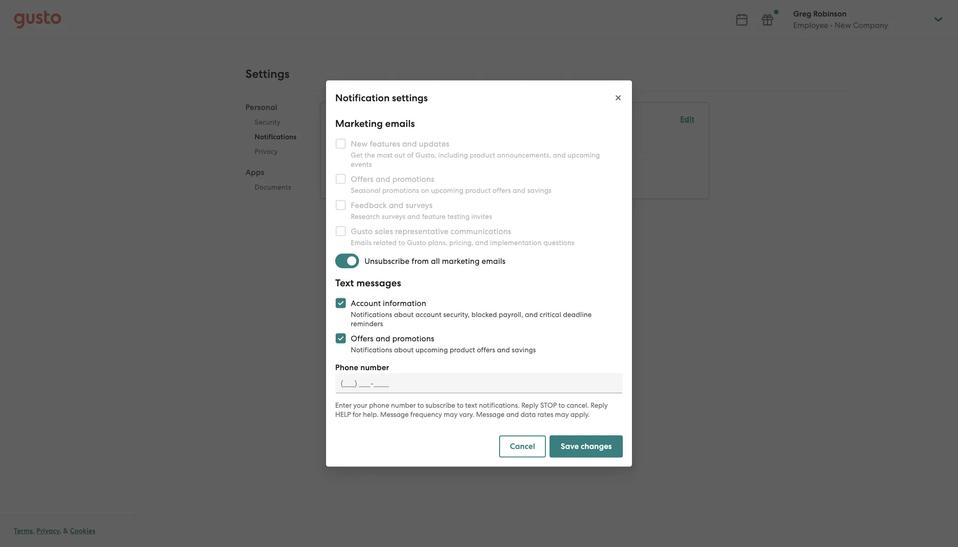 Task type: locate. For each thing, give the bounding box(es) containing it.
and
[[553, 151, 566, 159], [513, 186, 526, 195], [408, 212, 421, 221], [476, 239, 489, 247], [525, 311, 538, 319], [376, 334, 391, 343], [498, 346, 510, 354], [507, 410, 519, 419]]

marketing emails all emails
[[336, 132, 400, 153]]

,
[[33, 527, 35, 535], [60, 527, 62, 535]]

and left critical
[[525, 311, 538, 319]]

0 horizontal spatial privacy link
[[36, 527, 60, 535]]

and inside get the most out of gusto, including product announcements, and upcoming events
[[553, 151, 566, 159]]

savings
[[528, 186, 552, 195], [512, 346, 536, 354]]

and right offers on the bottom
[[376, 334, 391, 343]]

reply
[[522, 401, 539, 410], [591, 401, 608, 410]]

rates
[[538, 410, 554, 419]]

about down 'information'
[[394, 311, 414, 319]]

and right announcements, at the top right
[[553, 151, 566, 159]]

marketing
[[336, 118, 383, 129], [336, 132, 374, 142]]

product right including
[[470, 151, 496, 159]]

offers
[[351, 334, 374, 343]]

marketing up marketing emails all emails
[[336, 118, 383, 129]]

offers and promotions
[[351, 334, 435, 343]]

0 vertical spatial privacy
[[255, 148, 278, 156]]

reminders
[[351, 320, 383, 328]]

personal
[[246, 103, 278, 112]]

product
[[470, 151, 496, 159], [466, 186, 491, 195], [450, 346, 476, 354]]

text
[[466, 401, 478, 410]]

text inside text messages none
[[336, 166, 351, 176]]

may
[[444, 410, 458, 419], [555, 410, 569, 419]]

to left the text
[[457, 401, 464, 410]]

gusto
[[407, 239, 427, 247]]

text for text messages none
[[336, 166, 351, 176]]

product down notifications about account security, blocked payroll, and critical deadline reminders
[[450, 346, 476, 354]]

get
[[351, 151, 363, 159]]

phone
[[336, 363, 359, 372]]

terms , privacy , & cookies
[[14, 527, 95, 535]]

plans,
[[428, 239, 448, 247]]

changes
[[581, 442, 612, 451]]

marketing up get
[[336, 132, 374, 142]]

messages up account information
[[357, 277, 402, 289]]

1 vertical spatial about
[[394, 346, 414, 354]]

none
[[336, 177, 355, 187]]

0 vertical spatial messages
[[353, 166, 389, 176]]

1 horizontal spatial may
[[555, 410, 569, 419]]

and left data
[[507, 410, 519, 419]]

stop
[[541, 401, 557, 410]]

about
[[394, 311, 414, 319], [394, 346, 414, 354]]

cancel.
[[567, 401, 589, 410]]

announcements,
[[497, 151, 552, 159]]

and inside notifications about account security, blocked payroll, and critical deadline reminders
[[525, 311, 538, 319]]

1 may from the left
[[444, 410, 458, 419]]

marketing for marketing emails
[[336, 118, 383, 129]]

marketing for marketing emails all emails
[[336, 132, 374, 142]]

privacy down the notifications link
[[255, 148, 278, 156]]

0 horizontal spatial may
[[444, 410, 458, 419]]

1 vertical spatial text
[[336, 277, 354, 289]]

product up invites
[[466, 186, 491, 195]]

reply up data
[[522, 401, 539, 410]]

text up account information checkbox
[[336, 277, 354, 289]]

1 horizontal spatial number
[[391, 401, 416, 410]]

offers down notifications about account security, blocked payroll, and critical deadline reminders
[[477, 346, 496, 354]]

settings
[[392, 92, 428, 104]]

cookies
[[70, 527, 95, 535]]

all
[[336, 144, 345, 153]]

1 text from the top
[[336, 166, 351, 176]]

marketing emails
[[336, 118, 415, 129]]

offers
[[493, 186, 511, 195], [477, 346, 496, 354]]

events
[[351, 160, 372, 168]]

notifications link
[[246, 130, 306, 144]]

about inside notifications about account security, blocked payroll, and critical deadline reminders
[[394, 311, 414, 319]]

list
[[336, 132, 695, 187]]

1 vertical spatial privacy
[[36, 527, 60, 535]]

0 horizontal spatial number
[[361, 363, 390, 372]]

seasonal promotions on upcoming product offers and savings
[[351, 186, 552, 195]]

savings down announcements, at the top right
[[528, 186, 552, 195]]

1 vertical spatial upcoming
[[431, 186, 464, 195]]

reply right cancel.
[[591, 401, 608, 410]]

privacy link left & at left
[[36, 527, 60, 535]]

notifications down notification
[[336, 114, 394, 126]]

terms link
[[14, 527, 33, 535]]

security,
[[444, 311, 470, 319]]

1 about from the top
[[394, 311, 414, 319]]

edit
[[681, 115, 695, 124]]

2 about from the top
[[394, 346, 414, 354]]

offers down get the most out of gusto, including product announcements, and upcoming events
[[493, 186, 511, 195]]

1 horizontal spatial reply
[[591, 401, 608, 410]]

2 vertical spatial product
[[450, 346, 476, 354]]

1 vertical spatial savings
[[512, 346, 536, 354]]

messages
[[353, 166, 389, 176], [357, 277, 402, 289]]

2 text from the top
[[336, 277, 354, 289]]

0 vertical spatial offers
[[493, 186, 511, 195]]

text
[[336, 166, 351, 176], [336, 277, 354, 289]]

savings down payroll,
[[512, 346, 536, 354]]

message
[[381, 410, 409, 419], [476, 410, 505, 419]]

1 vertical spatial marketing
[[336, 132, 374, 142]]

1 horizontal spatial privacy link
[[246, 144, 306, 159]]

data
[[521, 410, 536, 419]]

text inside notification settings dialog
[[336, 277, 354, 289]]

number right phone
[[361, 363, 390, 372]]

1 vertical spatial messages
[[357, 277, 402, 289]]

0 horizontal spatial reply
[[522, 401, 539, 410]]

text up none
[[336, 166, 351, 176]]

messages inside notification settings dialog
[[357, 277, 402, 289]]

0 vertical spatial text
[[336, 166, 351, 176]]

1 vertical spatial product
[[466, 186, 491, 195]]

cancel button
[[499, 436, 547, 458]]

0 vertical spatial marketing
[[336, 118, 383, 129]]

1 horizontal spatial message
[[476, 410, 505, 419]]

to left gusto
[[399, 239, 406, 247]]

about down "offers and promotions"
[[394, 346, 414, 354]]

emails related to gusto plans, pricing, and implementation questions
[[351, 239, 575, 247]]

gusto navigation element
[[0, 39, 137, 76]]

messages down the
[[353, 166, 389, 176]]

may down subscribe
[[444, 410, 458, 419]]

notifications up reminders
[[351, 311, 393, 319]]

privacy link
[[246, 144, 306, 159], [36, 527, 60, 535]]

0 vertical spatial privacy link
[[246, 144, 306, 159]]

save changes button
[[550, 436, 623, 458]]

group
[[246, 102, 306, 198]]

number right "phone"
[[391, 401, 416, 410]]

1 horizontal spatial privacy
[[255, 148, 278, 156]]

0 vertical spatial about
[[394, 311, 414, 319]]

cookies button
[[70, 526, 95, 537]]

number
[[361, 363, 390, 372], [391, 401, 416, 410]]

2 marketing from the top
[[336, 132, 374, 142]]

emails down the implementation
[[482, 256, 506, 266]]

privacy link down security link on the left top of the page
[[246, 144, 306, 159]]

gusto,
[[416, 151, 437, 159]]

1 vertical spatial number
[[391, 401, 416, 410]]

0 horizontal spatial ,
[[33, 527, 35, 535]]

feature
[[422, 212, 446, 221]]

privacy left & at left
[[36, 527, 60, 535]]

promotions
[[383, 186, 420, 195], [393, 334, 435, 343]]

critical
[[540, 311, 562, 319]]

1 horizontal spatial ,
[[60, 527, 62, 535]]

message down "phone"
[[381, 410, 409, 419]]

notifications
[[336, 114, 394, 126], [255, 133, 297, 141], [351, 311, 393, 319], [351, 346, 393, 354]]

2 message from the left
[[476, 410, 505, 419]]

emails
[[386, 118, 415, 129], [376, 132, 400, 142], [347, 144, 370, 153], [482, 256, 506, 266]]

privacy
[[255, 148, 278, 156], [36, 527, 60, 535]]

1 marketing from the top
[[336, 118, 383, 129]]

1 , from the left
[[33, 527, 35, 535]]

related
[[374, 239, 397, 247]]

0 vertical spatial upcoming
[[568, 151, 601, 159]]

marketing inside notification settings dialog
[[336, 118, 383, 129]]

marketing inside marketing emails all emails
[[336, 132, 374, 142]]

2 vertical spatial upcoming
[[416, 346, 448, 354]]

Account information checkbox
[[331, 293, 351, 313]]

promotions down account
[[393, 334, 435, 343]]

emails down settings
[[386, 118, 415, 129]]

enter
[[336, 401, 352, 410]]

and right pricing,
[[476, 239, 489, 247]]

message down notifications.
[[476, 410, 505, 419]]

to up frequency
[[418, 401, 424, 410]]

blocked
[[472, 311, 497, 319]]

group containing personal
[[246, 102, 306, 198]]

promotions left on
[[383, 186, 420, 195]]

0 vertical spatial product
[[470, 151, 496, 159]]

0 horizontal spatial message
[[381, 410, 409, 419]]

and down announcements, at the top right
[[513, 186, 526, 195]]

may down stop
[[555, 410, 569, 419]]

messages inside text messages none
[[353, 166, 389, 176]]

including
[[439, 151, 468, 159]]

text for text messages
[[336, 277, 354, 289]]

text messages
[[336, 277, 402, 289]]

from
[[412, 256, 429, 266]]

to
[[399, 239, 406, 247], [418, 401, 424, 410], [457, 401, 464, 410], [559, 401, 566, 410]]

notifications down security link on the left top of the page
[[255, 133, 297, 141]]



Task type: describe. For each thing, give the bounding box(es) containing it.
notifications.
[[479, 401, 520, 410]]

notifications inside group
[[336, 114, 394, 126]]

upcoming inside get the most out of gusto, including product announcements, and upcoming events
[[568, 151, 601, 159]]

research surveys and feature testing invites
[[351, 212, 492, 221]]

your
[[354, 401, 368, 410]]

and inside enter your phone number to subscribe to text notifications. reply stop to cancel. reply help for help. message frequency may vary. message and data rates may apply.
[[507, 410, 519, 419]]

1 vertical spatial promotions
[[393, 334, 435, 343]]

notification
[[336, 92, 390, 104]]

seasonal
[[351, 186, 381, 195]]

apply.
[[571, 410, 590, 419]]

security link
[[246, 115, 306, 130]]

notifications about upcoming product offers and savings
[[351, 346, 536, 354]]

pricing,
[[450, 239, 474, 247]]

0 horizontal spatial privacy
[[36, 527, 60, 535]]

2 , from the left
[[60, 527, 62, 535]]

Phone number text field
[[336, 373, 623, 394]]

of
[[407, 151, 414, 159]]

questions
[[544, 239, 575, 247]]

unsubscribe
[[365, 256, 410, 266]]

to right stop
[[559, 401, 566, 410]]

notification settings dialog
[[326, 80, 633, 467]]

and left feature
[[408, 212, 421, 221]]

apps
[[246, 168, 265, 177]]

messages for text messages none
[[353, 166, 389, 176]]

surveys
[[382, 212, 406, 221]]

account information
[[351, 299, 427, 308]]

&
[[63, 527, 68, 535]]

emails
[[351, 239, 372, 247]]

home image
[[14, 10, 61, 29]]

about for and
[[394, 346, 414, 354]]

2 reply from the left
[[591, 401, 608, 410]]

text messages none
[[336, 166, 389, 187]]

frequency
[[411, 410, 442, 419]]

messages for text messages
[[357, 277, 402, 289]]

Offers and promotions checkbox
[[331, 328, 351, 349]]

information
[[383, 299, 427, 308]]

vary.
[[460, 410, 475, 419]]

help
[[336, 410, 351, 419]]

1 vertical spatial privacy link
[[36, 527, 60, 535]]

payroll,
[[499, 311, 524, 319]]

account
[[351, 299, 381, 308]]

invites
[[472, 212, 492, 221]]

marketing
[[442, 256, 480, 266]]

out
[[395, 151, 406, 159]]

enter your phone number to subscribe to text notifications. reply stop to cancel. reply help for help. message frequency may vary. message and data rates may apply.
[[336, 401, 608, 419]]

security
[[255, 118, 281, 127]]

save
[[561, 442, 579, 451]]

2 may from the left
[[555, 410, 569, 419]]

most
[[377, 151, 393, 159]]

deadline
[[564, 311, 592, 319]]

settings
[[246, 67, 290, 81]]

product inside get the most out of gusto, including product announcements, and upcoming events
[[470, 151, 496, 159]]

help.
[[363, 410, 379, 419]]

0 vertical spatial savings
[[528, 186, 552, 195]]

all
[[431, 256, 440, 266]]

emails up events at the top of page
[[347, 144, 370, 153]]

documents link
[[246, 180, 306, 195]]

list containing marketing emails
[[336, 132, 695, 187]]

terms
[[14, 527, 33, 535]]

account menu element
[[782, 0, 945, 39]]

1 reply from the left
[[522, 401, 539, 410]]

account
[[416, 311, 442, 319]]

edit link
[[681, 115, 695, 124]]

notifications group
[[336, 114, 695, 187]]

Unsubscribe from all marketing emails checkbox
[[336, 251, 365, 271]]

testing
[[448, 212, 470, 221]]

1 message from the left
[[381, 410, 409, 419]]

1 vertical spatial offers
[[477, 346, 496, 354]]

number inside enter your phone number to subscribe to text notifications. reply stop to cancel. reply help for help. message frequency may vary. message and data rates may apply.
[[391, 401, 416, 410]]

unsubscribe from all marketing emails
[[365, 256, 506, 266]]

notifications inside notifications about account security, blocked payroll, and critical deadline reminders
[[351, 311, 393, 319]]

cancel
[[510, 442, 536, 451]]

notification settings
[[336, 92, 428, 104]]

marketing emails element
[[336, 132, 695, 160]]

documents
[[255, 183, 291, 192]]

and down payroll,
[[498, 346, 510, 354]]

the
[[365, 151, 375, 159]]

emails up "most"
[[376, 132, 400, 142]]

get the most out of gusto, including product announcements, and upcoming events
[[351, 151, 601, 168]]

phone number
[[336, 363, 390, 372]]

phone
[[369, 401, 390, 410]]

research
[[351, 212, 380, 221]]

notifications down offers on the bottom
[[351, 346, 393, 354]]

implementation
[[490, 239, 542, 247]]

0 vertical spatial promotions
[[383, 186, 420, 195]]

0 vertical spatial number
[[361, 363, 390, 372]]

text messages element
[[336, 165, 695, 187]]

on
[[421, 186, 430, 195]]

notifications about account security, blocked payroll, and critical deadline reminders
[[351, 311, 592, 328]]

save changes
[[561, 442, 612, 451]]

for
[[353, 410, 362, 419]]

about for information
[[394, 311, 414, 319]]

subscribe
[[426, 401, 456, 410]]



Task type: vqa. For each thing, say whether or not it's contained in the screenshot.
2nd 'Text' from the bottom of the page
yes



